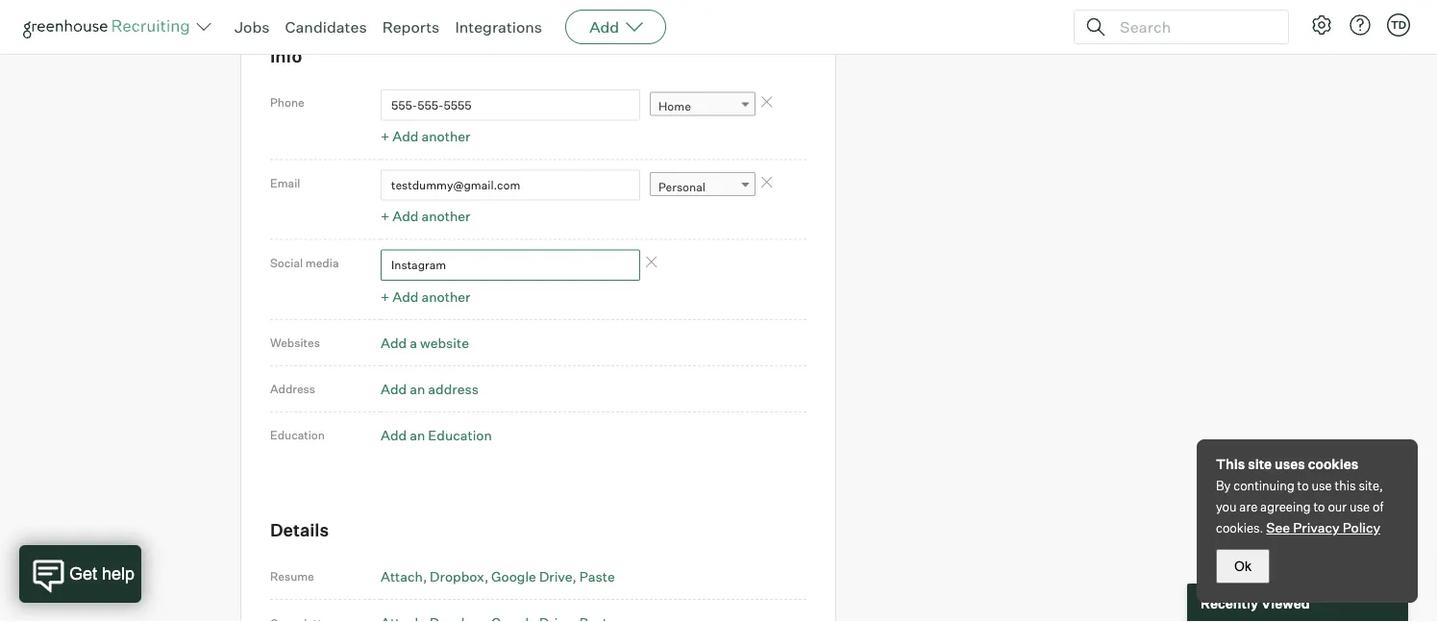 Task type: describe. For each thing, give the bounding box(es) containing it.
0 horizontal spatial education
[[270, 428, 325, 442]]

+ for phone
[[381, 128, 390, 144]]

google drive link
[[491, 568, 577, 584]]

details
[[270, 519, 329, 540]]

attach dropbox google drive paste
[[381, 568, 615, 584]]

+ add another for social media
[[381, 288, 471, 305]]

0 vertical spatial to
[[1298, 478, 1309, 493]]

cookies
[[1308, 456, 1359, 473]]

resume
[[270, 569, 314, 584]]

site,
[[1359, 478, 1383, 493]]

you
[[1216, 499, 1237, 514]]

+ add another link for email
[[381, 208, 471, 225]]

+ add another link for social media
[[381, 288, 471, 305]]

paste link
[[579, 568, 615, 584]]

dropbox link
[[430, 568, 489, 584]]

social
[[270, 255, 303, 270]]

add an education link
[[381, 426, 492, 443]]

add a website
[[381, 334, 469, 351]]

configure image
[[1310, 13, 1334, 37]]

continuing
[[1234, 478, 1295, 493]]

jobs
[[235, 17, 270, 37]]

social media
[[270, 255, 339, 270]]

by
[[1216, 478, 1231, 493]]

add inside popup button
[[590, 17, 619, 37]]

td
[[1391, 18, 1407, 31]]

site
[[1248, 456, 1272, 473]]

another for social media
[[422, 288, 471, 305]]

our
[[1328, 499, 1347, 514]]

add an address link
[[381, 380, 479, 397]]

address
[[270, 382, 315, 396]]

+ for social media
[[381, 288, 390, 305]]

another for email
[[422, 208, 471, 225]]

google
[[491, 568, 536, 584]]

this
[[1216, 456, 1245, 473]]

website
[[420, 334, 469, 351]]

td button
[[1387, 13, 1410, 37]]

policy
[[1343, 519, 1381, 536]]

an for education
[[410, 426, 425, 443]]

1 vertical spatial use
[[1350, 499, 1370, 514]]

add an address
[[381, 380, 479, 397]]

drive
[[539, 568, 573, 584]]

this
[[1335, 478, 1356, 493]]

home
[[659, 99, 691, 114]]

ok button
[[1216, 549, 1270, 584]]

ok
[[1235, 559, 1252, 574]]

paste
[[579, 568, 615, 584]]



Task type: vqa. For each thing, say whether or not it's contained in the screenshot.
Personal
yes



Task type: locate. For each thing, give the bounding box(es) containing it.
1 + from the top
[[381, 128, 390, 144]]

use
[[1312, 478, 1332, 493], [1350, 499, 1370, 514]]

2 another from the top
[[422, 208, 471, 225]]

+
[[381, 128, 390, 144], [381, 208, 390, 225], [381, 288, 390, 305]]

jobs link
[[235, 17, 270, 37]]

cookies.
[[1216, 520, 1264, 536]]

use left of at the bottom right
[[1350, 499, 1370, 514]]

an
[[410, 380, 425, 397], [410, 426, 425, 443]]

home link
[[650, 92, 756, 120]]

email
[[270, 175, 300, 190]]

0 vertical spatial + add another link
[[381, 128, 471, 144]]

personal
[[659, 179, 706, 194]]

info
[[270, 45, 302, 67]]

+ for email
[[381, 208, 390, 225]]

add a website link
[[381, 334, 469, 351]]

education
[[428, 426, 492, 443], [270, 428, 325, 442]]

candidates
[[285, 17, 367, 37]]

0 horizontal spatial use
[[1312, 478, 1332, 493]]

websites
[[270, 336, 320, 350]]

2 vertical spatial + add another link
[[381, 288, 471, 305]]

+ add another
[[381, 128, 471, 144], [381, 208, 471, 225], [381, 288, 471, 305]]

3 another from the top
[[422, 288, 471, 305]]

an for address
[[410, 380, 425, 397]]

td button
[[1384, 10, 1414, 40]]

personal link
[[650, 172, 756, 200]]

privacy
[[1293, 519, 1340, 536]]

1 vertical spatial +
[[381, 208, 390, 225]]

2 an from the top
[[410, 426, 425, 443]]

another
[[422, 128, 471, 144], [422, 208, 471, 225], [422, 288, 471, 305]]

+ add another for phone
[[381, 128, 471, 144]]

+ add another link for phone
[[381, 128, 471, 144]]

recently
[[1201, 594, 1259, 611]]

of
[[1373, 499, 1384, 514]]

media
[[306, 255, 339, 270]]

integrations link
[[455, 17, 542, 37]]

another for phone
[[422, 128, 471, 144]]

0 horizontal spatial to
[[1298, 478, 1309, 493]]

reports link
[[382, 17, 440, 37]]

None text field
[[381, 89, 640, 120]]

1 vertical spatial + add another
[[381, 208, 471, 225]]

2 vertical spatial +
[[381, 288, 390, 305]]

Search text field
[[1115, 13, 1271, 41]]

1 vertical spatial another
[[422, 208, 471, 225]]

greenhouse recruiting image
[[23, 15, 196, 38]]

1 vertical spatial + add another link
[[381, 208, 471, 225]]

dropbox
[[430, 568, 484, 584]]

1 + add another link from the top
[[381, 128, 471, 144]]

1 an from the top
[[410, 380, 425, 397]]

to
[[1298, 478, 1309, 493], [1314, 499, 1325, 514]]

by continuing to use this site, you are agreeing to our use of cookies.
[[1216, 478, 1384, 536]]

2 vertical spatial + add another
[[381, 288, 471, 305]]

1 + add another from the top
[[381, 128, 471, 144]]

0 vertical spatial + add another
[[381, 128, 471, 144]]

add
[[590, 17, 619, 37], [393, 128, 419, 144], [393, 208, 419, 225], [393, 288, 419, 305], [381, 334, 407, 351], [381, 380, 407, 397], [381, 426, 407, 443]]

viewed
[[1261, 594, 1310, 611]]

None text field
[[381, 169, 640, 201], [381, 250, 640, 281], [381, 169, 640, 201], [381, 250, 640, 281]]

0 vertical spatial an
[[410, 380, 425, 397]]

2 + add another link from the top
[[381, 208, 471, 225]]

an left address
[[410, 380, 425, 397]]

agreeing
[[1261, 499, 1311, 514]]

integrations
[[455, 17, 542, 37]]

3 + add another link from the top
[[381, 288, 471, 305]]

1 horizontal spatial education
[[428, 426, 492, 443]]

3 + from the top
[[381, 288, 390, 305]]

1 vertical spatial an
[[410, 426, 425, 443]]

0 vertical spatial +
[[381, 128, 390, 144]]

use left this
[[1312, 478, 1332, 493]]

to left our
[[1314, 499, 1325, 514]]

1 another from the top
[[422, 128, 471, 144]]

add an education
[[381, 426, 492, 443]]

uses
[[1275, 456, 1305, 473]]

1 horizontal spatial use
[[1350, 499, 1370, 514]]

attach
[[381, 568, 423, 584]]

see privacy policy link
[[1267, 519, 1381, 536]]

this site uses cookies
[[1216, 456, 1359, 473]]

2 vertical spatial another
[[422, 288, 471, 305]]

reports
[[382, 17, 440, 37]]

recently viewed
[[1201, 594, 1310, 611]]

2 + add another from the top
[[381, 208, 471, 225]]

3 + add another from the top
[[381, 288, 471, 305]]

are
[[1240, 499, 1258, 514]]

1 vertical spatial to
[[1314, 499, 1325, 514]]

phone
[[270, 95, 305, 109]]

see privacy policy
[[1267, 519, 1381, 536]]

attach link
[[381, 568, 427, 584]]

0 vertical spatial use
[[1312, 478, 1332, 493]]

2 + from the top
[[381, 208, 390, 225]]

+ add another link
[[381, 128, 471, 144], [381, 208, 471, 225], [381, 288, 471, 305]]

an down 'add an address'
[[410, 426, 425, 443]]

add button
[[565, 10, 666, 44]]

candidates link
[[285, 17, 367, 37]]

+ add another for email
[[381, 208, 471, 225]]

address
[[428, 380, 479, 397]]

to down uses
[[1298, 478, 1309, 493]]

1 horizontal spatial to
[[1314, 499, 1325, 514]]

0 vertical spatial another
[[422, 128, 471, 144]]

a
[[410, 334, 417, 351]]

see
[[1267, 519, 1290, 536]]



